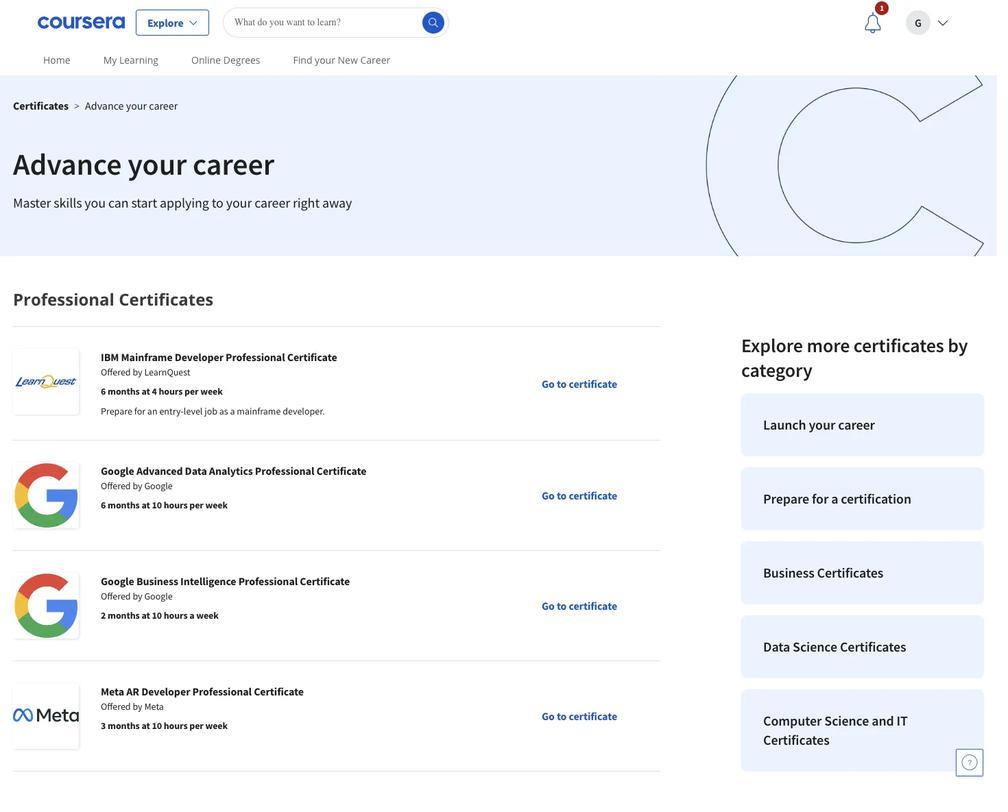 Task type: locate. For each thing, give the bounding box(es) containing it.
level
[[184, 405, 203, 418]]

science
[[793, 639, 838, 656], [825, 713, 869, 730]]

by inside explore more certificates by category
[[948, 333, 968, 358]]

at right the "3"
[[142, 720, 150, 733]]

2 go to certificate from the top
[[542, 489, 617, 503]]

hours for mainframe
[[159, 386, 183, 398]]

certificate for mainframe
[[287, 351, 337, 364]]

offered
[[101, 366, 131, 379], [101, 480, 131, 493], [101, 591, 131, 603], [101, 701, 131, 713]]

2 months from the top
[[108, 499, 140, 512]]

hours
[[159, 386, 183, 398], [164, 499, 188, 512], [164, 610, 188, 622], [164, 720, 188, 733]]

3 at from the top
[[142, 610, 150, 622]]

professional inside ibm mainframe developer professional certificate offered by learnquest 6 months at 4 hours per week
[[226, 351, 285, 364]]

intelligence
[[180, 575, 236, 589]]

for left certification
[[812, 490, 829, 508]]

advance right >
[[85, 99, 124, 112]]

1 6 from the top
[[101, 386, 106, 398]]

degrees
[[223, 54, 260, 67]]

for left an
[[134, 405, 145, 418]]

advance your career link
[[85, 99, 178, 112]]

list containing launch your career
[[736, 388, 990, 778]]

it
[[897, 713, 908, 730]]

1 vertical spatial a
[[831, 490, 839, 508]]

for inside list
[[812, 490, 829, 508]]

ibm mainframe developer professional certificate offered by learnquest 6 months at 4 hours per week
[[101, 351, 337, 398]]

0 vertical spatial 6
[[101, 386, 106, 398]]

0 vertical spatial data
[[185, 464, 207, 478]]

applying
[[160, 194, 209, 211]]

0 vertical spatial advance
[[85, 99, 124, 112]]

1 vertical spatial prepare
[[763, 490, 809, 508]]

entry-
[[159, 405, 184, 418]]

2 horizontal spatial a
[[831, 490, 839, 508]]

10 right 2
[[152, 610, 162, 622]]

find
[[293, 54, 312, 67]]

3 offered from the top
[[101, 591, 131, 603]]

4 offered from the top
[[101, 701, 131, 713]]

1 at from the top
[[142, 386, 150, 398]]

3 months from the top
[[108, 610, 140, 622]]

certificates inside computer science and it certificates
[[763, 732, 830, 749]]

science inside computer science and it certificates
[[825, 713, 869, 730]]

1 horizontal spatial prepare
[[763, 490, 809, 508]]

per inside ibm mainframe developer professional certificate offered by learnquest 6 months at 4 hours per week
[[184, 386, 199, 398]]

find your new career link
[[288, 45, 396, 75]]

advance up skills
[[13, 145, 122, 183]]

10 down the advanced
[[152, 499, 162, 512]]

4 at from the top
[[142, 720, 150, 733]]

offered for meta
[[101, 701, 131, 713]]

1 horizontal spatial meta
[[144, 701, 164, 713]]

1 vertical spatial 6
[[101, 499, 106, 512]]

go
[[542, 377, 555, 391], [542, 489, 555, 503], [542, 600, 555, 613], [542, 710, 555, 724]]

1 vertical spatial per
[[190, 499, 204, 512]]

category
[[742, 358, 813, 383]]

developer inside meta ar developer  professional certificate offered by meta 3 months at 10 hours per week
[[141, 685, 190, 699]]

10 for ar
[[152, 720, 162, 733]]

go to certificate for google advanced data analytics professional certificate
[[542, 489, 617, 503]]

months inside google business intelligence professional certificate offered by google 2 months at 10 hours a week
[[108, 610, 140, 622]]

0 vertical spatial meta
[[101, 685, 124, 699]]

months right 2
[[108, 610, 140, 622]]

2 vertical spatial 10
[[152, 720, 162, 733]]

hours inside google business intelligence professional certificate offered by google 2 months at 10 hours a week
[[164, 610, 188, 622]]

3 certificate from the top
[[569, 600, 617, 613]]

None search field
[[223, 7, 449, 37]]

certificate inside ibm mainframe developer professional certificate offered by learnquest 6 months at 4 hours per week
[[287, 351, 337, 364]]

1 vertical spatial google image
[[13, 573, 79, 639]]

1 go from the top
[[542, 377, 555, 391]]

data science certificates link
[[742, 616, 984, 679]]

skills
[[54, 194, 82, 211]]

1 google image from the top
[[13, 463, 79, 529]]

your right find
[[315, 54, 335, 67]]

explore left the "more"
[[742, 333, 803, 358]]

at left "4"
[[142, 386, 150, 398]]

go to certificate for google business intelligence professional certificate
[[542, 600, 617, 613]]

launch
[[763, 416, 806, 434]]

3 10 from the top
[[152, 720, 162, 733]]

prepare
[[101, 405, 132, 418], [763, 490, 809, 508]]

advanced
[[136, 464, 183, 478]]

explore inside explore more certificates by category
[[742, 333, 803, 358]]

by inside google business intelligence professional certificate offered by google 2 months at 10 hours a week
[[133, 591, 142, 603]]

career
[[360, 54, 390, 67]]

1 horizontal spatial business
[[763, 565, 815, 582]]

go for google business intelligence professional certificate
[[542, 600, 555, 613]]

at inside ibm mainframe developer professional certificate offered by learnquest 6 months at 4 hours per week
[[142, 386, 150, 398]]

1 vertical spatial explore
[[742, 333, 803, 358]]

google image
[[13, 463, 79, 529], [13, 573, 79, 639]]

1 offered from the top
[[101, 366, 131, 379]]

1 vertical spatial science
[[825, 713, 869, 730]]

1 vertical spatial developer
[[141, 685, 190, 699]]

for
[[134, 405, 145, 418], [812, 490, 829, 508]]

week inside ibm mainframe developer professional certificate offered by learnquest 6 months at 4 hours per week
[[200, 386, 223, 398]]

at for ar
[[142, 720, 150, 733]]

professional inside google advanced data analytics professional certificate offered by google 6 months at 10 hours per week
[[255, 464, 314, 478]]

0 horizontal spatial explore
[[147, 15, 184, 29]]

2 vertical spatial a
[[190, 610, 195, 622]]

per inside meta ar developer  professional certificate offered by meta 3 months at 10 hours per week
[[190, 720, 204, 733]]

10 inside google business intelligence professional certificate offered by google 2 months at 10 hours a week
[[152, 610, 162, 622]]

meta
[[101, 685, 124, 699], [144, 701, 164, 713]]

a left certification
[[831, 490, 839, 508]]

certificate inside google business intelligence professional certificate offered by google 2 months at 10 hours a week
[[300, 575, 350, 589]]

help center image
[[962, 755, 978, 772]]

by for business
[[133, 591, 142, 603]]

your for launch
[[809, 416, 836, 434]]

1 horizontal spatial explore
[[742, 333, 803, 358]]

3
[[101, 720, 106, 733]]

10 inside google advanced data analytics professional certificate offered by google 6 months at 10 hours per week
[[152, 499, 162, 512]]

explore inside popup button
[[147, 15, 184, 29]]

your right 'launch'
[[809, 416, 836, 434]]

meta image
[[13, 684, 79, 750]]

offered inside meta ar developer  professional certificate offered by meta 3 months at 10 hours per week
[[101, 701, 131, 713]]

0 horizontal spatial meta
[[101, 685, 124, 699]]

business
[[763, 565, 815, 582], [136, 575, 178, 589]]

2 go from the top
[[542, 489, 555, 503]]

business certificates
[[763, 565, 884, 582]]

explore
[[147, 15, 184, 29], [742, 333, 803, 358]]

your right applying
[[226, 194, 252, 211]]

prepare for a certification link
[[742, 468, 984, 531]]

business certificates link
[[742, 542, 984, 605]]

1 vertical spatial data
[[763, 639, 790, 656]]

new
[[338, 54, 358, 67]]

by for mainframe
[[133, 366, 142, 379]]

you
[[85, 194, 106, 211]]

developer
[[175, 351, 224, 364], [141, 685, 190, 699]]

10 inside meta ar developer  professional certificate offered by meta 3 months at 10 hours per week
[[152, 720, 162, 733]]

2 vertical spatial per
[[190, 720, 204, 733]]

a down intelligence at the bottom
[[190, 610, 195, 622]]

at right 2
[[142, 610, 150, 622]]

0 vertical spatial 10
[[152, 499, 162, 512]]

months left "4"
[[108, 386, 140, 398]]

for for an
[[134, 405, 145, 418]]

computer science and it certificates link
[[742, 690, 984, 772]]

explore up learning
[[147, 15, 184, 29]]

1 horizontal spatial for
[[812, 490, 829, 508]]

hours inside ibm mainframe developer professional certificate offered by learnquest 6 months at 4 hours per week
[[159, 386, 183, 398]]

professional inside google business intelligence professional certificate offered by google 2 months at 10 hours a week
[[238, 575, 298, 589]]

2 6 from the top
[[101, 499, 106, 512]]

months inside meta ar developer  professional certificate offered by meta 3 months at 10 hours per week
[[108, 720, 140, 733]]

your for advance
[[128, 145, 187, 183]]

a inside prepare for a certification link
[[831, 490, 839, 508]]

1 vertical spatial 10
[[152, 610, 162, 622]]

10 right the "3"
[[152, 720, 162, 733]]

months for ibm
[[108, 386, 140, 398]]

months right the "3"
[[108, 720, 140, 733]]

1 months from the top
[[108, 386, 140, 398]]

0 vertical spatial developer
[[175, 351, 224, 364]]

ibm
[[101, 351, 119, 364]]

at down the advanced
[[142, 499, 150, 512]]

4 go to certificate from the top
[[542, 710, 617, 724]]

offered inside google business intelligence professional certificate offered by google 2 months at 10 hours a week
[[101, 591, 131, 603]]

4 certificate from the top
[[569, 710, 617, 724]]

list
[[736, 388, 990, 778]]

hours inside meta ar developer  professional certificate offered by meta 3 months at 10 hours per week
[[164, 720, 188, 733]]

by inside ibm mainframe developer professional certificate offered by learnquest 6 months at 4 hours per week
[[133, 366, 142, 379]]

more
[[807, 333, 850, 358]]

0 horizontal spatial prepare
[[101, 405, 132, 418]]

3 go from the top
[[542, 600, 555, 613]]

hours inside google advanced data analytics professional certificate offered by google 6 months at 10 hours per week
[[164, 499, 188, 512]]

certificate
[[287, 351, 337, 364], [317, 464, 367, 478], [300, 575, 350, 589], [254, 685, 304, 699]]

per for mainframe
[[184, 386, 199, 398]]

a right as
[[230, 405, 235, 418]]

ar
[[126, 685, 139, 699]]

certification
[[841, 490, 912, 508]]

0 vertical spatial explore
[[147, 15, 184, 29]]

0 vertical spatial prepare
[[101, 405, 132, 418]]

1 10 from the top
[[152, 499, 162, 512]]

developer inside ibm mainframe developer professional certificate offered by learnquest 6 months at 4 hours per week
[[175, 351, 224, 364]]

your up 'start'
[[128, 145, 187, 183]]

google
[[101, 464, 134, 478], [144, 480, 173, 493], [101, 575, 134, 589], [144, 591, 173, 603]]

offered inside ibm mainframe developer professional certificate offered by learnquest 6 months at 4 hours per week
[[101, 366, 131, 379]]

week inside meta ar developer  professional certificate offered by meta 3 months at 10 hours per week
[[205, 720, 228, 733]]

your
[[315, 54, 335, 67], [126, 99, 147, 112], [128, 145, 187, 183], [226, 194, 252, 211], [809, 416, 836, 434]]

developer for ar
[[141, 685, 190, 699]]

1 vertical spatial meta
[[144, 701, 164, 713]]

0 horizontal spatial business
[[136, 575, 178, 589]]

2 10 from the top
[[152, 610, 162, 622]]

0 vertical spatial google image
[[13, 463, 79, 529]]

week
[[200, 386, 223, 398], [205, 499, 228, 512], [196, 610, 219, 622], [205, 720, 228, 733]]

0 vertical spatial science
[[793, 639, 838, 656]]

to for google business intelligence professional certificate
[[557, 600, 567, 613]]

2 at from the top
[[142, 499, 150, 512]]

months inside ibm mainframe developer professional certificate offered by learnquest 6 months at 4 hours per week
[[108, 386, 140, 398]]

10
[[152, 499, 162, 512], [152, 610, 162, 622], [152, 720, 162, 733]]

6
[[101, 386, 106, 398], [101, 499, 106, 512]]

1 button
[[851, 0, 895, 44]]

online
[[191, 54, 221, 67]]

certificate inside meta ar developer  professional certificate offered by meta 3 months at 10 hours per week
[[254, 685, 304, 699]]

months for meta
[[108, 720, 140, 733]]

1 certificate from the top
[[569, 377, 617, 391]]

analytics
[[209, 464, 253, 478]]

explore button
[[136, 9, 209, 35]]

0 vertical spatial a
[[230, 405, 235, 418]]

months down the advanced
[[108, 499, 140, 512]]

go to certificate
[[542, 377, 617, 391], [542, 489, 617, 503], [542, 600, 617, 613], [542, 710, 617, 724]]

your for find
[[315, 54, 335, 67]]

a
[[230, 405, 235, 418], [831, 490, 839, 508], [190, 610, 195, 622]]

1
[[880, 2, 884, 13]]

1 go to certificate from the top
[[542, 377, 617, 391]]

at
[[142, 386, 150, 398], [142, 499, 150, 512], [142, 610, 150, 622], [142, 720, 150, 733]]

start
[[131, 194, 157, 211]]

learnquest image
[[13, 349, 79, 415]]

week inside google business intelligence professional certificate offered by google 2 months at 10 hours a week
[[196, 610, 219, 622]]

1 horizontal spatial a
[[230, 405, 235, 418]]

by
[[948, 333, 968, 358], [133, 366, 142, 379], [133, 480, 142, 493], [133, 591, 142, 603], [133, 701, 142, 713]]

by inside meta ar developer  professional certificate offered by meta 3 months at 10 hours per week
[[133, 701, 142, 713]]

10 for business
[[152, 610, 162, 622]]

per
[[184, 386, 199, 398], [190, 499, 204, 512], [190, 720, 204, 733]]

prepare for prepare for a certification
[[763, 490, 809, 508]]

by for ar
[[133, 701, 142, 713]]

4 go from the top
[[542, 710, 555, 724]]

job
[[205, 405, 217, 418]]

2 offered from the top
[[101, 480, 131, 493]]

google advanced data analytics professional certificate offered by google 6 months at 10 hours per week
[[101, 464, 367, 512]]

career
[[149, 99, 178, 112], [193, 145, 274, 183], [255, 194, 290, 211], [838, 416, 875, 434]]

months
[[108, 386, 140, 398], [108, 499, 140, 512], [108, 610, 140, 622], [108, 720, 140, 733]]

0 horizontal spatial for
[[134, 405, 145, 418]]

0 vertical spatial per
[[184, 386, 199, 398]]

certificate for google business intelligence professional certificate
[[569, 600, 617, 613]]

data
[[185, 464, 207, 478], [763, 639, 790, 656]]

developer right the ar
[[141, 685, 190, 699]]

master
[[13, 194, 51, 211]]

explore for explore
[[147, 15, 184, 29]]

google business intelligence professional certificate offered by google 2 months at 10 hours a week
[[101, 575, 350, 622]]

professional
[[13, 288, 115, 311], [226, 351, 285, 364], [255, 464, 314, 478], [238, 575, 298, 589], [192, 685, 252, 699]]

learning
[[119, 54, 158, 67]]

advance
[[85, 99, 124, 112], [13, 145, 122, 183]]

explore more certificates by category
[[742, 333, 968, 383]]

2 certificate from the top
[[569, 489, 617, 503]]

career up applying
[[193, 145, 274, 183]]

0 horizontal spatial a
[[190, 610, 195, 622]]

meta ar developer  professional certificate offered by meta 3 months at 10 hours per week
[[101, 685, 304, 733]]

4 months from the top
[[108, 720, 140, 733]]

at inside google advanced data analytics professional certificate offered by google 6 months at 10 hours per week
[[142, 499, 150, 512]]

offered for ibm
[[101, 366, 131, 379]]

explore for explore more certificates by category
[[742, 333, 803, 358]]

go for google advanced data analytics professional certificate
[[542, 489, 555, 503]]

2 google image from the top
[[13, 573, 79, 639]]

to
[[212, 194, 224, 211], [557, 377, 567, 391], [557, 489, 567, 503], [557, 600, 567, 613], [557, 710, 567, 724]]

1 vertical spatial for
[[812, 490, 829, 508]]

professional inside meta ar developer  professional certificate offered by meta 3 months at 10 hours per week
[[192, 685, 252, 699]]

mainframe
[[121, 351, 173, 364]]

0 horizontal spatial data
[[185, 464, 207, 478]]

certificates
[[13, 99, 69, 112], [119, 288, 214, 311], [817, 565, 884, 582], [840, 639, 907, 656], [763, 732, 830, 749]]

at inside google business intelligence professional certificate offered by google 2 months at 10 hours a week
[[142, 610, 150, 622]]

to for ibm mainframe developer professional certificate
[[557, 377, 567, 391]]

What do you want to learn? text field
[[223, 7, 449, 37]]

at inside meta ar developer  professional certificate offered by meta 3 months at 10 hours per week
[[142, 720, 150, 733]]

go for meta ar developer  professional certificate
[[542, 710, 555, 724]]

my
[[103, 54, 117, 67]]

hours for ar
[[164, 720, 188, 733]]

professional for business
[[238, 575, 298, 589]]

master skills you can start applying to your career right away
[[13, 194, 352, 211]]

to for google advanced data analytics professional certificate
[[557, 489, 567, 503]]

3 go to certificate from the top
[[542, 600, 617, 613]]

developer.
[[283, 405, 325, 418]]

hours for business
[[164, 610, 188, 622]]

>
[[74, 99, 80, 112]]

developer up the learnquest
[[175, 351, 224, 364]]

0 vertical spatial for
[[134, 405, 145, 418]]

certificates link
[[13, 99, 69, 112]]

can
[[108, 194, 129, 211]]



Task type: describe. For each thing, give the bounding box(es) containing it.
6 inside ibm mainframe developer professional certificate offered by learnquest 6 months at 4 hours per week
[[101, 386, 106, 398]]

career left right
[[255, 194, 290, 211]]

go to certificate for ibm mainframe developer professional certificate
[[542, 377, 617, 391]]

at for business
[[142, 610, 150, 622]]

by inside google advanced data analytics professional certificate offered by google 6 months at 10 hours per week
[[133, 480, 142, 493]]

prepare for a certification
[[763, 490, 912, 508]]

certificate for ar
[[254, 685, 304, 699]]

per for ar
[[190, 720, 204, 733]]

professional for mainframe
[[226, 351, 285, 364]]

find your new career
[[293, 54, 390, 67]]

6 inside google advanced data analytics professional certificate offered by google 6 months at 10 hours per week
[[101, 499, 106, 512]]

computer
[[763, 713, 822, 730]]

week inside google advanced data analytics professional certificate offered by google 6 months at 10 hours per week
[[205, 499, 228, 512]]

your down learning
[[126, 99, 147, 112]]

my learning link
[[98, 45, 164, 75]]

my learning
[[103, 54, 158, 67]]

4
[[152, 386, 157, 398]]

coursera image
[[38, 11, 125, 33]]

professional for ar
[[192, 685, 252, 699]]

week for business
[[196, 610, 219, 622]]

as
[[219, 405, 228, 418]]

career down explore more certificates by category
[[838, 416, 875, 434]]

2
[[101, 610, 106, 622]]

home
[[43, 54, 70, 67]]

certificate inside google advanced data analytics professional certificate offered by google 6 months at 10 hours per week
[[317, 464, 367, 478]]

offered for google
[[101, 591, 131, 603]]

home link
[[38, 45, 76, 75]]

online degrees
[[191, 54, 260, 67]]

launch your career
[[763, 416, 875, 434]]

developer for mainframe
[[175, 351, 224, 364]]

certificate for google advanced data analytics professional certificate
[[569, 489, 617, 503]]

prepare for prepare for an entry-level job as a mainframe developer.
[[101, 405, 132, 418]]

data science certificates
[[763, 639, 907, 656]]

certificates
[[854, 333, 944, 358]]

1 horizontal spatial data
[[763, 639, 790, 656]]

online degrees link
[[186, 45, 266, 75]]

go for ibm mainframe developer professional certificate
[[542, 377, 555, 391]]

away
[[322, 194, 352, 211]]

business inside google business intelligence professional certificate offered by google 2 months at 10 hours a week
[[136, 575, 178, 589]]

prepare for an entry-level job as a mainframe developer.
[[101, 405, 325, 418]]

data inside google advanced data analytics professional certificate offered by google 6 months at 10 hours per week
[[185, 464, 207, 478]]

google image for google business intelligence professional certificate
[[13, 573, 79, 639]]

learnquest
[[144, 366, 190, 379]]

science for data
[[793, 639, 838, 656]]

to for meta ar developer  professional certificate
[[557, 710, 567, 724]]

a inside google business intelligence professional certificate offered by google 2 months at 10 hours a week
[[190, 610, 195, 622]]

certificate for business
[[300, 575, 350, 589]]

certificates > advance your career
[[13, 99, 178, 112]]

1 vertical spatial advance
[[13, 145, 122, 183]]

mainframe
[[237, 405, 281, 418]]

go to certificate for meta ar developer  professional certificate
[[542, 710, 617, 724]]

per inside google advanced data analytics professional certificate offered by google 6 months at 10 hours per week
[[190, 499, 204, 512]]

months inside google advanced data analytics professional certificate offered by google 6 months at 10 hours per week
[[108, 499, 140, 512]]

and
[[872, 713, 894, 730]]

professional certificates
[[13, 288, 214, 311]]

computer science and it certificates
[[763, 713, 908, 749]]

advance your career
[[13, 145, 274, 183]]

g
[[915, 15, 922, 29]]

science for computer
[[825, 713, 869, 730]]

offered inside google advanced data analytics professional certificate offered by google 6 months at 10 hours per week
[[101, 480, 131, 493]]

at for mainframe
[[142, 386, 150, 398]]

right
[[293, 194, 320, 211]]

week for ar
[[205, 720, 228, 733]]

months for google
[[108, 610, 140, 622]]

launch your career link
[[742, 394, 984, 457]]

certificate for meta ar developer  professional certificate
[[569, 710, 617, 724]]

for for a
[[812, 490, 829, 508]]

career down learning
[[149, 99, 178, 112]]

g button
[[895, 0, 960, 44]]

certificate for ibm mainframe developer professional certificate
[[569, 377, 617, 391]]

an
[[147, 405, 157, 418]]

week for mainframe
[[200, 386, 223, 398]]

google image for google advanced data analytics professional certificate
[[13, 463, 79, 529]]



Task type: vqa. For each thing, say whether or not it's contained in the screenshot.
BUSINESS CERTIFICATES link
yes



